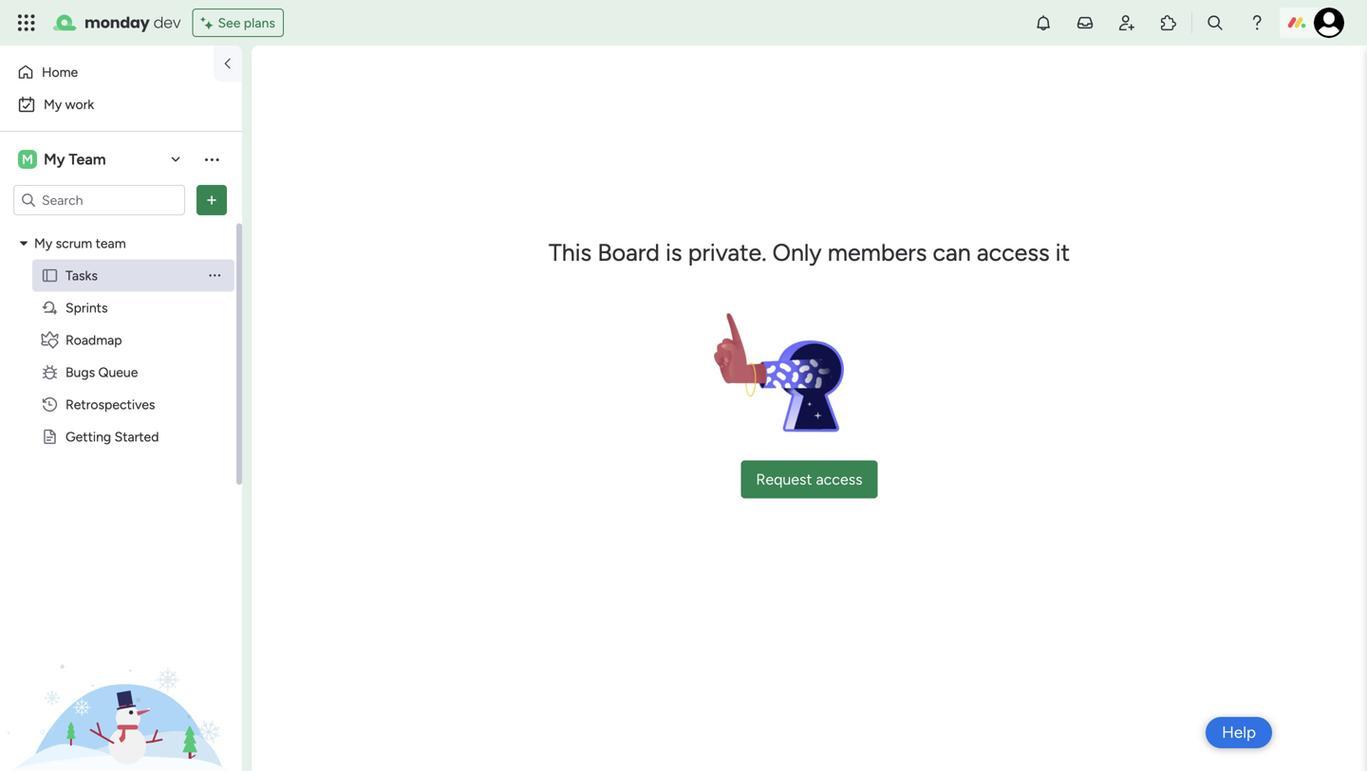 Task type: vqa. For each thing, say whether or not it's contained in the screenshot.
topmost the lottie animation image
yes



Task type: locate. For each thing, give the bounding box(es) containing it.
list box
[[0, 224, 242, 710]]

invite members image
[[1118, 13, 1137, 32]]

1 vertical spatial public board image
[[41, 428, 59, 446]]

caret down image
[[20, 237, 28, 250]]

started
[[115, 429, 159, 445]]

my work
[[44, 96, 94, 113]]

list box containing my scrum team
[[0, 224, 242, 710]]

my for my scrum team
[[34, 235, 52, 252]]

help
[[1222, 724, 1256, 743]]

1 vertical spatial lottie animation element
[[0, 580, 242, 772]]

1 vertical spatial my
[[44, 151, 65, 169]]

dev
[[153, 12, 181, 33]]

access inside button
[[816, 471, 863, 489]]

1 public board image from the top
[[41, 267, 59, 285]]

home
[[42, 64, 78, 80]]

my scrum team
[[34, 235, 126, 252]]

my work link
[[11, 89, 204, 120]]

my inside workspace selection element
[[44, 151, 65, 169]]

see plans
[[218, 15, 275, 31]]

1 vertical spatial access
[[816, 471, 863, 489]]

my inside option
[[44, 96, 62, 113]]

0 horizontal spatial lottie animation element
[[0, 580, 242, 772]]

help button
[[1206, 718, 1272, 749]]

lottie animation element
[[549, 271, 985, 461], [0, 580, 242, 772]]

0 vertical spatial lottie animation image
[[549, 271, 985, 461]]

2 vertical spatial my
[[34, 235, 52, 252]]

my right workspace icon
[[44, 151, 65, 169]]

public board image left getting
[[41, 428, 59, 446]]

0 vertical spatial my
[[44, 96, 62, 113]]

roadmap
[[66, 332, 122, 348]]

see plans button
[[192, 9, 284, 37]]

retrospectives
[[66, 397, 155, 413]]

monday dev
[[85, 12, 181, 33]]

my right caret down icon
[[34, 235, 52, 252]]

options image
[[202, 191, 221, 210]]

request
[[756, 471, 812, 489]]

public board image
[[41, 267, 59, 285], [41, 428, 59, 446]]

0 vertical spatial public board image
[[41, 267, 59, 285]]

0 vertical spatial access
[[977, 239, 1050, 267]]

1 vertical spatial lottie animation image
[[0, 580, 242, 772]]

access left it
[[977, 239, 1050, 267]]

m
[[22, 151, 33, 168]]

lottie animation image
[[549, 271, 985, 461], [0, 580, 242, 772]]

queue
[[98, 365, 138, 381]]

1 horizontal spatial access
[[977, 239, 1050, 267]]

0 horizontal spatial lottie animation image
[[0, 580, 242, 772]]

option
[[0, 226, 242, 230]]

my left work
[[44, 96, 62, 113]]

help image
[[1248, 13, 1267, 32]]

access right request
[[816, 471, 863, 489]]

workspace options image
[[202, 150, 221, 169]]

1 horizontal spatial lottie animation image
[[549, 271, 985, 461]]

public board image left tasks
[[41, 267, 59, 285]]

0 horizontal spatial access
[[816, 471, 863, 489]]

my
[[44, 96, 62, 113], [44, 151, 65, 169], [34, 235, 52, 252]]

1 horizontal spatial lottie animation element
[[549, 271, 985, 461]]

getting
[[66, 429, 111, 445]]

this board is private. only members can access it
[[549, 239, 1070, 267]]

members
[[828, 239, 927, 267]]

Search in workspace field
[[40, 189, 159, 211]]

see
[[218, 15, 241, 31]]

is
[[666, 239, 682, 267]]

access
[[977, 239, 1050, 267], [816, 471, 863, 489]]

request access button
[[741, 461, 878, 499]]



Task type: describe. For each thing, give the bounding box(es) containing it.
sprints
[[66, 300, 108, 316]]

plans
[[244, 15, 275, 31]]

home link
[[11, 57, 204, 87]]

search everything image
[[1206, 13, 1225, 32]]

monday
[[85, 12, 150, 33]]

apps image
[[1159, 13, 1178, 32]]

workspace selection element
[[18, 148, 109, 171]]

private.
[[688, 239, 767, 267]]

my for my work
[[44, 96, 62, 113]]

scrum
[[56, 235, 92, 252]]

home option
[[11, 57, 204, 87]]

only
[[773, 239, 822, 267]]

lottie animation image for topmost lottie animation element
[[549, 271, 985, 461]]

notifications image
[[1034, 13, 1053, 32]]

inbox image
[[1076, 13, 1095, 32]]

my work option
[[11, 89, 204, 120]]

my team
[[44, 151, 106, 169]]

my for my team
[[44, 151, 65, 169]]

bugs queue
[[66, 365, 138, 381]]

workspace image
[[18, 149, 37, 170]]

can
[[933, 239, 971, 267]]

work
[[65, 96, 94, 113]]

board
[[598, 239, 660, 267]]

it
[[1056, 239, 1070, 267]]

bugs
[[66, 365, 95, 381]]

lottie animation image for bottom lottie animation element
[[0, 580, 242, 772]]

getting started
[[66, 429, 159, 445]]

0 vertical spatial lottie animation element
[[549, 271, 985, 461]]

select product image
[[17, 13, 36, 32]]

this
[[549, 239, 592, 267]]

team
[[96, 235, 126, 252]]

tasks
[[66, 268, 98, 284]]

team
[[69, 151, 106, 169]]

2 public board image from the top
[[41, 428, 59, 446]]

request access
[[756, 471, 863, 489]]

maria williams image
[[1314, 8, 1345, 38]]



